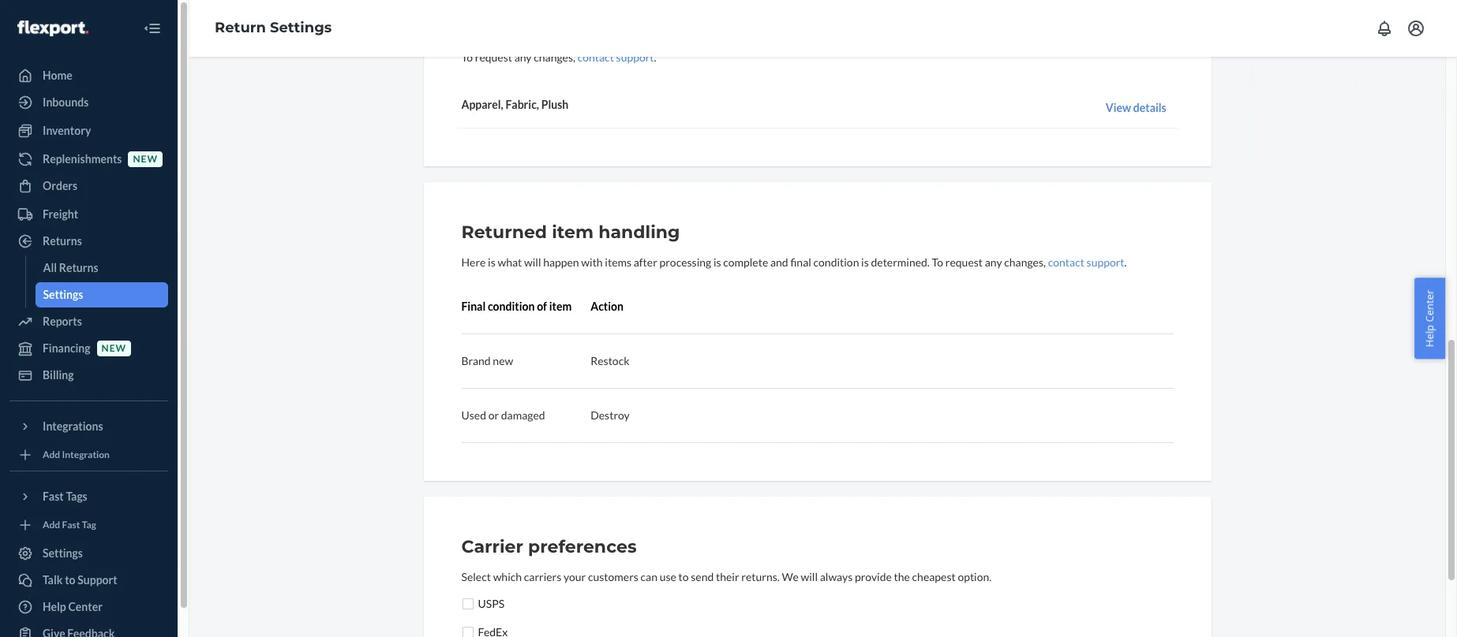 Task type: describe. For each thing, give the bounding box(es) containing it.
0 horizontal spatial support
[[616, 51, 654, 64]]

to request any changes, contact support .
[[461, 51, 656, 64]]

1 horizontal spatial to
[[932, 256, 943, 269]]

help inside the help center link
[[43, 601, 66, 614]]

with
[[581, 256, 603, 269]]

carrier preferences
[[461, 537, 637, 558]]

used or damaged
[[461, 409, 545, 422]]

final
[[461, 300, 486, 313]]

freight
[[43, 208, 78, 221]]

preferences
[[528, 537, 637, 558]]

items
[[605, 256, 632, 269]]

inbounds
[[43, 96, 89, 109]]

talk to support
[[43, 574, 117, 587]]

1 vertical spatial contact
[[1048, 256, 1085, 269]]

carriers
[[524, 571, 561, 584]]

select
[[461, 571, 491, 584]]

return
[[215, 19, 266, 36]]

0 vertical spatial item
[[552, 222, 594, 243]]

return settings
[[215, 19, 332, 36]]

or
[[488, 409, 499, 422]]

inventory
[[43, 124, 91, 137]]

reports
[[43, 315, 82, 328]]

integration
[[62, 449, 110, 461]]

orders
[[43, 179, 78, 193]]

center inside button
[[1423, 290, 1437, 323]]

restock
[[591, 354, 630, 368]]

destroy
[[591, 409, 630, 422]]

3 is from the left
[[861, 256, 869, 269]]

talk to support button
[[9, 568, 168, 594]]

talk
[[43, 574, 63, 587]]

returned
[[461, 222, 547, 243]]

new for financing
[[101, 343, 126, 355]]

0 vertical spatial request
[[475, 51, 512, 64]]

orders link
[[9, 174, 168, 199]]

complete
[[723, 256, 768, 269]]

1 horizontal spatial support
[[1087, 256, 1124, 269]]

freight link
[[9, 202, 168, 227]]

0 vertical spatial contact
[[578, 51, 614, 64]]

1 vertical spatial any
[[985, 256, 1002, 269]]

select which carriers your customers can use to send their returns. we will always provide the cheapest option.
[[461, 571, 992, 584]]

final
[[790, 256, 811, 269]]

add for add integration
[[43, 449, 60, 461]]

integrations button
[[9, 414, 168, 440]]

billing
[[43, 369, 74, 382]]

returns link
[[9, 229, 168, 254]]

1 vertical spatial changes,
[[1004, 256, 1046, 269]]

and
[[770, 256, 788, 269]]

flexport logo image
[[17, 20, 88, 36]]

returns.
[[741, 571, 780, 584]]

happen
[[543, 256, 579, 269]]

send
[[691, 571, 714, 584]]

0 vertical spatial settings
[[270, 19, 332, 36]]

1 vertical spatial settings
[[43, 288, 83, 302]]

view
[[1106, 101, 1131, 114]]

customers
[[588, 571, 638, 584]]

returned item handling
[[461, 222, 680, 243]]

all returns link
[[35, 256, 168, 281]]

which
[[493, 571, 522, 584]]

0 horizontal spatial help center
[[43, 601, 103, 614]]

details
[[1133, 101, 1166, 114]]

apparel,
[[461, 98, 503, 111]]

determined.
[[871, 256, 930, 269]]

open account menu image
[[1407, 19, 1426, 38]]

of
[[537, 300, 547, 313]]

0 horizontal spatial condition
[[488, 300, 535, 313]]

here
[[461, 256, 486, 269]]

home link
[[9, 63, 168, 88]]

2 horizontal spatial new
[[493, 354, 513, 368]]

after
[[634, 256, 657, 269]]

1 is from the left
[[488, 256, 496, 269]]

the
[[894, 571, 910, 584]]

cheapest
[[912, 571, 956, 584]]

help center inside help center button
[[1423, 290, 1437, 348]]

add integration
[[43, 449, 110, 461]]

handling
[[599, 222, 680, 243]]

help inside help center button
[[1423, 325, 1437, 348]]

0 horizontal spatial changes,
[[534, 51, 575, 64]]

help center link
[[9, 595, 168, 620]]

returns inside returns link
[[43, 234, 82, 248]]

what
[[498, 256, 522, 269]]

home
[[43, 69, 72, 82]]

new for replenishments
[[133, 153, 158, 165]]

plush
[[541, 98, 569, 111]]

integrations
[[43, 420, 103, 433]]

1 horizontal spatial request
[[945, 256, 983, 269]]

carrier
[[461, 537, 523, 558]]

0 horizontal spatial will
[[524, 256, 541, 269]]

replenishments
[[43, 152, 122, 166]]



Task type: locate. For each thing, give the bounding box(es) containing it.
0 vertical spatial condition
[[813, 256, 859, 269]]

1 vertical spatial help center
[[43, 601, 103, 614]]

1 vertical spatial request
[[945, 256, 983, 269]]

1 horizontal spatial condition
[[813, 256, 859, 269]]

add
[[43, 449, 60, 461], [43, 520, 60, 532]]

option.
[[958, 571, 992, 584]]

billing link
[[9, 363, 168, 388]]

here is what will happen with items after processing is complete and final condition is determined. to request any changes, contact support .
[[461, 256, 1127, 269]]

tags
[[66, 490, 87, 504]]

brand
[[461, 354, 491, 368]]

processing
[[659, 256, 711, 269]]

1 vertical spatial help
[[43, 601, 66, 614]]

help center button
[[1415, 278, 1445, 359]]

reports link
[[9, 309, 168, 335]]

0 vertical spatial settings link
[[35, 283, 168, 308]]

1 horizontal spatial new
[[133, 153, 158, 165]]

1 horizontal spatial center
[[1423, 290, 1437, 323]]

0 vertical spatial fast
[[43, 490, 64, 504]]

inbounds link
[[9, 90, 168, 115]]

to up apparel,
[[461, 51, 473, 64]]

2 square image from the top
[[461, 627, 474, 638]]

contact support link for to request any changes,
[[578, 51, 654, 64]]

1 horizontal spatial to
[[679, 571, 689, 584]]

1 horizontal spatial contact support link
[[1048, 256, 1124, 269]]

contact support link for here is what will happen with items after processing is complete and final condition is determined. to request any changes,
[[1048, 256, 1124, 269]]

0 horizontal spatial is
[[488, 256, 496, 269]]

1 vertical spatial item
[[549, 300, 572, 313]]

settings
[[270, 19, 332, 36], [43, 288, 83, 302], [43, 547, 83, 560]]

request
[[475, 51, 512, 64], [945, 256, 983, 269]]

to right determined.
[[932, 256, 943, 269]]

0 vertical spatial to
[[461, 51, 473, 64]]

open notifications image
[[1375, 19, 1394, 38]]

any
[[514, 51, 532, 64], [985, 256, 1002, 269]]

1 horizontal spatial help
[[1423, 325, 1437, 348]]

settings link
[[35, 283, 168, 308], [9, 541, 168, 567]]

1 horizontal spatial help center
[[1423, 290, 1437, 348]]

tag
[[82, 520, 96, 532]]

0 horizontal spatial help
[[43, 601, 66, 614]]

all
[[43, 261, 57, 275]]

close navigation image
[[143, 19, 162, 38]]

final condition of item
[[461, 300, 572, 313]]

add down fast tags
[[43, 520, 60, 532]]

their
[[716, 571, 739, 584]]

0 vertical spatial support
[[616, 51, 654, 64]]

0 horizontal spatial contact
[[578, 51, 614, 64]]

support
[[78, 574, 117, 587]]

to right use
[[679, 571, 689, 584]]

1 horizontal spatial changes,
[[1004, 256, 1046, 269]]

0 vertical spatial add
[[43, 449, 60, 461]]

is left what
[[488, 256, 496, 269]]

.
[[654, 51, 656, 64], [1124, 256, 1127, 269]]

help
[[1423, 325, 1437, 348], [43, 601, 66, 614]]

0 vertical spatial help center
[[1423, 290, 1437, 348]]

returns down freight
[[43, 234, 82, 248]]

1 vertical spatial add
[[43, 520, 60, 532]]

always
[[820, 571, 853, 584]]

add fast tag
[[43, 520, 96, 532]]

settings right the 'return'
[[270, 19, 332, 36]]

1 vertical spatial square image
[[461, 627, 474, 638]]

condition right final
[[813, 256, 859, 269]]

0 horizontal spatial to
[[65, 574, 75, 587]]

your
[[564, 571, 586, 584]]

1 horizontal spatial .
[[1124, 256, 1127, 269]]

0 horizontal spatial contact support link
[[578, 51, 654, 64]]

financing
[[43, 342, 90, 355]]

contact
[[578, 51, 614, 64], [1048, 256, 1085, 269]]

returns down returns link on the left top of the page
[[59, 261, 98, 275]]

settings up reports
[[43, 288, 83, 302]]

1 horizontal spatial is
[[713, 256, 721, 269]]

square image
[[461, 598, 474, 611], [461, 627, 474, 638]]

fast left tags
[[43, 490, 64, 504]]

1 vertical spatial support
[[1087, 256, 1124, 269]]

fast
[[43, 490, 64, 504], [62, 520, 80, 532]]

settings link up talk to support button on the left of page
[[9, 541, 168, 567]]

is left determined.
[[861, 256, 869, 269]]

fabric,
[[506, 98, 539, 111]]

all returns
[[43, 261, 98, 275]]

add left the integration
[[43, 449, 60, 461]]

provide
[[855, 571, 892, 584]]

new down reports link
[[101, 343, 126, 355]]

1 vertical spatial returns
[[59, 261, 98, 275]]

2 vertical spatial settings
[[43, 547, 83, 560]]

0 horizontal spatial new
[[101, 343, 126, 355]]

1 vertical spatial to
[[932, 256, 943, 269]]

to
[[679, 571, 689, 584], [65, 574, 75, 587]]

will right we in the bottom of the page
[[801, 571, 818, 584]]

1 horizontal spatial any
[[985, 256, 1002, 269]]

we
[[782, 571, 799, 584]]

add integration link
[[9, 446, 168, 465]]

view details button
[[1106, 100, 1166, 116]]

0 vertical spatial square image
[[461, 598, 474, 611]]

1 horizontal spatial will
[[801, 571, 818, 584]]

inventory link
[[9, 118, 168, 144]]

will right what
[[524, 256, 541, 269]]

can
[[641, 571, 658, 584]]

settings up talk on the left of page
[[43, 547, 83, 560]]

0 vertical spatial returns
[[43, 234, 82, 248]]

settings link down all returns link
[[35, 283, 168, 308]]

request right determined.
[[945, 256, 983, 269]]

apparel, fabric, plush
[[461, 98, 569, 111]]

new
[[133, 153, 158, 165], [101, 343, 126, 355], [493, 354, 513, 368]]

request up apparel,
[[475, 51, 512, 64]]

used
[[461, 409, 486, 422]]

returns
[[43, 234, 82, 248], [59, 261, 98, 275]]

1 vertical spatial settings link
[[9, 541, 168, 567]]

0 vertical spatial .
[[654, 51, 656, 64]]

condition
[[813, 256, 859, 269], [488, 300, 535, 313]]

return settings link
[[215, 19, 332, 36]]

is left complete
[[713, 256, 721, 269]]

condition left the of
[[488, 300, 535, 313]]

changes,
[[534, 51, 575, 64], [1004, 256, 1046, 269]]

0 vertical spatial any
[[514, 51, 532, 64]]

to inside talk to support button
[[65, 574, 75, 587]]

fast inside dropdown button
[[43, 490, 64, 504]]

add fast tag link
[[9, 516, 168, 535]]

fast tags
[[43, 490, 87, 504]]

new up orders link
[[133, 153, 158, 165]]

2 horizontal spatial is
[[861, 256, 869, 269]]

new right brand
[[493, 354, 513, 368]]

help center
[[1423, 290, 1437, 348], [43, 601, 103, 614]]

0 vertical spatial changes,
[[534, 51, 575, 64]]

use
[[660, 571, 676, 584]]

0 horizontal spatial to
[[461, 51, 473, 64]]

0 vertical spatial will
[[524, 256, 541, 269]]

0 horizontal spatial any
[[514, 51, 532, 64]]

to right talk on the left of page
[[65, 574, 75, 587]]

item up happen
[[552, 222, 594, 243]]

1 add from the top
[[43, 449, 60, 461]]

add for add fast tag
[[43, 520, 60, 532]]

1 square image from the top
[[461, 598, 474, 611]]

1 vertical spatial fast
[[62, 520, 80, 532]]

fast left tag
[[62, 520, 80, 532]]

action
[[591, 300, 624, 313]]

1 horizontal spatial contact
[[1048, 256, 1085, 269]]

returns inside all returns link
[[59, 261, 98, 275]]

2 add from the top
[[43, 520, 60, 532]]

0 horizontal spatial .
[[654, 51, 656, 64]]

1 vertical spatial center
[[68, 601, 103, 614]]

fast tags button
[[9, 485, 168, 510]]

1 vertical spatial .
[[1124, 256, 1127, 269]]

center
[[1423, 290, 1437, 323], [68, 601, 103, 614]]

item right the of
[[549, 300, 572, 313]]

support
[[616, 51, 654, 64], [1087, 256, 1124, 269]]

1 vertical spatial contact support link
[[1048, 256, 1124, 269]]

0 vertical spatial help
[[1423, 325, 1437, 348]]

1 vertical spatial will
[[801, 571, 818, 584]]

contact support link
[[578, 51, 654, 64], [1048, 256, 1124, 269]]

damaged
[[501, 409, 545, 422]]

0 horizontal spatial request
[[475, 51, 512, 64]]

brand new
[[461, 354, 513, 368]]

0 vertical spatial center
[[1423, 290, 1437, 323]]

view details
[[1106, 101, 1166, 114]]

1 vertical spatial condition
[[488, 300, 535, 313]]

0 horizontal spatial center
[[68, 601, 103, 614]]

2 is from the left
[[713, 256, 721, 269]]

0 vertical spatial contact support link
[[578, 51, 654, 64]]



Task type: vqa. For each thing, say whether or not it's contained in the screenshot.
THE 'MORE' corresponding to Amazon's
no



